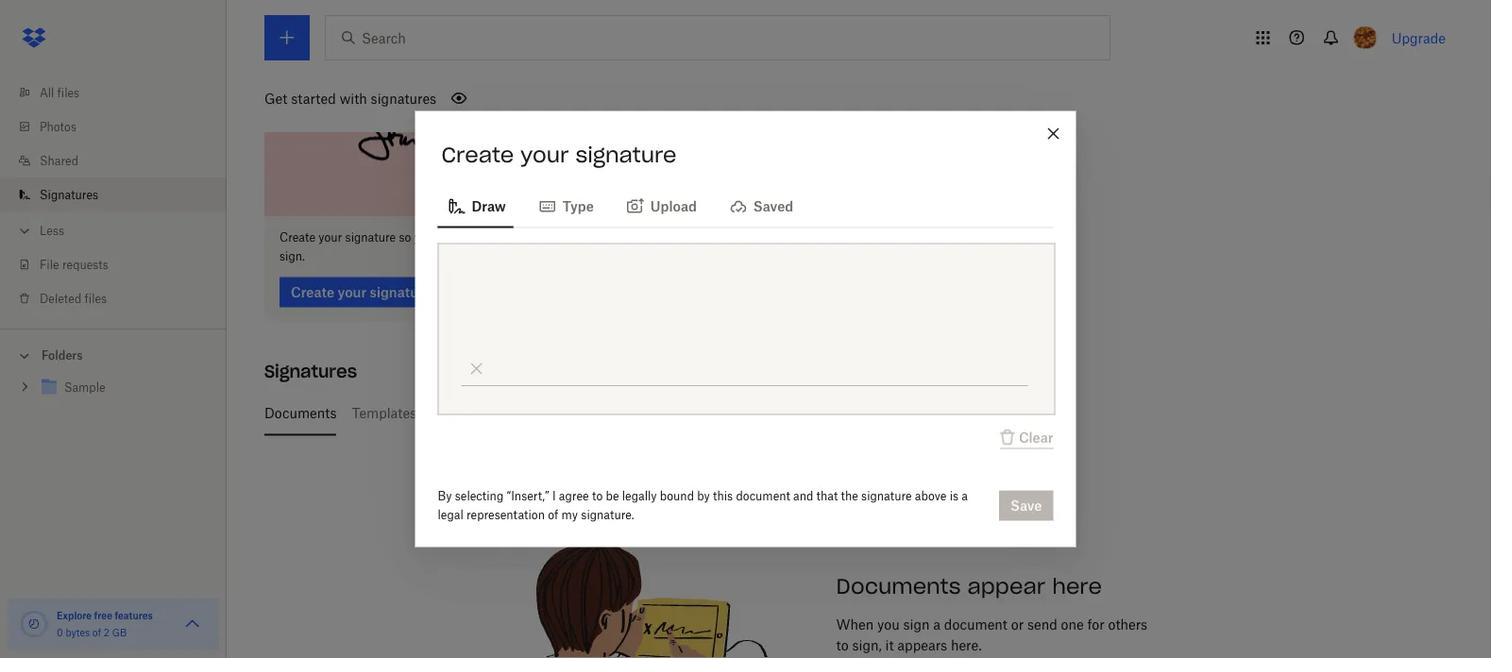 Task type: describe. For each thing, give the bounding box(es) containing it.
upload
[[651, 198, 697, 214]]

3 of 3 signature requests left this month. signing yourself is unlimited.
[[485, 406, 926, 422]]

documents for documents
[[264, 406, 337, 422]]

all files
[[40, 85, 79, 100]]

1 3 from the left
[[485, 406, 493, 422]]

that
[[817, 489, 838, 503]]

always
[[449, 231, 486, 245]]

a inside when you sign a document or send one for others to sign, it appears here.
[[934, 617, 941, 633]]

less
[[40, 223, 64, 238]]

signature up upload
[[576, 141, 677, 168]]

one
[[1061, 617, 1084, 633]]

legally
[[622, 489, 657, 503]]

by
[[697, 489, 710, 503]]

explore free features 0 bytes of 2 gb
[[57, 610, 153, 639]]

representation
[[467, 508, 545, 522]]

templates
[[352, 406, 417, 422]]

folders button
[[0, 341, 227, 369]]

tab list containing documents
[[264, 391, 1454, 436]]

2
[[104, 627, 109, 639]]

explore
[[57, 610, 92, 622]]

create for create your signature
[[442, 141, 514, 168]]

shared link
[[15, 144, 227, 178]]

to inside create your signature so you're always ready to sign.
[[521, 231, 532, 245]]

type
[[563, 198, 594, 214]]

get
[[264, 90, 288, 106]]

0 vertical spatial this
[[669, 406, 692, 422]]

get started with signatures
[[264, 90, 437, 106]]

others
[[1109, 617, 1148, 633]]

it
[[886, 638, 894, 654]]

bound
[[660, 489, 694, 503]]

here
[[1052, 573, 1102, 600]]

to inside when you sign a document or send one for others to sign, it appears here.
[[836, 638, 849, 654]]

list containing all files
[[0, 64, 227, 329]]

you
[[877, 617, 900, 633]]

tab list inside create your signature dialog
[[438, 183, 1054, 228]]

deleted files link
[[15, 281, 227, 315]]

gb
[[112, 627, 127, 639]]

send
[[1028, 617, 1058, 633]]

requests inside list
[[62, 257, 108, 272]]

files for all files
[[57, 85, 79, 100]]

signatures inside list item
[[40, 187, 98, 202]]

sign
[[903, 617, 930, 633]]

0
[[57, 627, 63, 639]]

by selecting "insert," i agree to be legally bound by this document and that the signature above is a legal representation of my signature.
[[438, 489, 968, 522]]

legal
[[438, 508, 464, 522]]

ready
[[489, 231, 518, 245]]

the
[[841, 489, 858, 503]]

upgrade link
[[1392, 30, 1446, 46]]

1 horizontal spatial of
[[497, 406, 509, 422]]

document inside when you sign a document or send one for others to sign, it appears here.
[[944, 617, 1008, 633]]

file
[[40, 257, 59, 272]]

this inside by selecting "insert," i agree to be legally bound by this document and that the signature above is a legal representation of my signature.
[[713, 489, 733, 503]]

started
[[291, 90, 336, 106]]

of inside by selecting "insert," i agree to be legally bound by this document and that the signature above is a legal representation of my signature.
[[548, 508, 559, 522]]

or
[[1011, 617, 1024, 633]]

signature inside create your signature so you're always ready to sign.
[[345, 231, 396, 245]]

upgrade
[[1392, 30, 1446, 46]]

appear
[[968, 573, 1046, 600]]

you're
[[414, 231, 446, 245]]

sign.
[[280, 250, 305, 264]]

sign,
[[852, 638, 882, 654]]

create your signature so you're always ready to sign.
[[280, 231, 532, 264]]

signing
[[743, 406, 792, 422]]

signature up i
[[524, 406, 583, 422]]



Task type: vqa. For each thing, say whether or not it's contained in the screenshot.
middle 10,
no



Task type: locate. For each thing, give the bounding box(es) containing it.
your for create your signature so you're always ready to sign.
[[319, 231, 342, 245]]

create your signature
[[442, 141, 677, 168]]

1 horizontal spatial a
[[962, 489, 968, 503]]

a right sign
[[934, 617, 941, 633]]

this right left
[[669, 406, 692, 422]]

1 vertical spatial files
[[85, 291, 107, 306]]

photos link
[[15, 110, 227, 144]]

my
[[562, 508, 578, 522]]

requests
[[62, 257, 108, 272], [587, 406, 641, 422]]

shared
[[40, 153, 78, 168]]

dropbox image
[[15, 19, 53, 57]]

signatures down the shared
[[40, 187, 98, 202]]

unlimited.
[[863, 406, 926, 422]]

by
[[438, 489, 452, 503]]

requests left left
[[587, 406, 641, 422]]

3 up selecting
[[485, 406, 493, 422]]

documents left templates
[[264, 406, 337, 422]]

1 horizontal spatial signatures
[[264, 361, 357, 383]]

1 horizontal spatial to
[[592, 489, 603, 503]]

to left be
[[592, 489, 603, 503]]

month.
[[695, 406, 739, 422]]

1 horizontal spatial document
[[944, 617, 1008, 633]]

documents for documents appear here
[[836, 573, 961, 600]]

1 vertical spatial create
[[280, 231, 316, 245]]

create inside dialog
[[442, 141, 514, 168]]

document up here.
[[944, 617, 1008, 633]]

your inside create your signature dialog
[[521, 141, 569, 168]]

1 horizontal spatial this
[[713, 489, 733, 503]]

less image
[[15, 222, 34, 240]]

0 vertical spatial signatures
[[40, 187, 98, 202]]

3
[[485, 406, 493, 422], [513, 406, 521, 422]]

0 vertical spatial documents
[[264, 406, 337, 422]]

all
[[40, 85, 54, 100]]

folders
[[42, 349, 83, 363]]

2 vertical spatial to
[[836, 638, 849, 654]]

1 vertical spatial a
[[934, 617, 941, 633]]

templates tab
[[352, 391, 417, 436]]

0 vertical spatial of
[[497, 406, 509, 422]]

agree
[[559, 489, 589, 503]]

deleted files
[[40, 291, 107, 306]]

of up selecting
[[497, 406, 509, 422]]

3 up ""insert,""
[[513, 406, 521, 422]]

signatures
[[371, 90, 437, 106]]

create up draw
[[442, 141, 514, 168]]

to
[[521, 231, 532, 245], [592, 489, 603, 503], [836, 638, 849, 654]]

0 horizontal spatial to
[[521, 231, 532, 245]]

1 horizontal spatial is
[[950, 489, 959, 503]]

list
[[0, 64, 227, 329]]

"insert,"
[[507, 489, 549, 503]]

signature right the
[[861, 489, 912, 503]]

0 vertical spatial is
[[849, 406, 859, 422]]

1 vertical spatial tab list
[[264, 391, 1454, 436]]

1 horizontal spatial files
[[85, 291, 107, 306]]

free
[[94, 610, 112, 622]]

1 horizontal spatial your
[[521, 141, 569, 168]]

create your signature dialog
[[415, 111, 1076, 547]]

create inside create your signature so you're always ready to sign.
[[280, 231, 316, 245]]

1 horizontal spatial create
[[442, 141, 514, 168]]

features
[[115, 610, 153, 622]]

when
[[836, 617, 874, 633]]

1 vertical spatial document
[[944, 617, 1008, 633]]

signatures
[[40, 187, 98, 202], [264, 361, 357, 383]]

document inside by selecting "insert," i agree to be legally bound by this document and that the signature above is a legal representation of my signature.
[[736, 489, 790, 503]]

0 vertical spatial files
[[57, 85, 79, 100]]

0 horizontal spatial 3
[[485, 406, 493, 422]]

to down when
[[836, 638, 849, 654]]

1 vertical spatial to
[[592, 489, 603, 503]]

0 vertical spatial create
[[442, 141, 514, 168]]

1 vertical spatial of
[[548, 508, 559, 522]]

be
[[606, 489, 619, 503]]

to inside by selecting "insert," i agree to be legally bound by this document and that the signature above is a legal representation of my signature.
[[592, 489, 603, 503]]

create for create your signature so you're always ready to sign.
[[280, 231, 316, 245]]

files for deleted files
[[85, 291, 107, 306]]

quota usage element
[[19, 609, 49, 639]]

files right all
[[57, 85, 79, 100]]

0 horizontal spatial requests
[[62, 257, 108, 272]]

0 vertical spatial your
[[521, 141, 569, 168]]

and
[[794, 489, 814, 503]]

deleted
[[40, 291, 82, 306]]

tab list containing draw
[[438, 183, 1054, 228]]

appears
[[898, 638, 948, 654]]

documents up you
[[836, 573, 961, 600]]

a
[[962, 489, 968, 503], [934, 617, 941, 633]]

signature
[[576, 141, 677, 168], [345, 231, 396, 245], [524, 406, 583, 422], [861, 489, 912, 503]]

create up the sign.
[[280, 231, 316, 245]]

files inside deleted files link
[[85, 291, 107, 306]]

above
[[915, 489, 947, 503]]

bytes
[[66, 627, 90, 639]]

0 horizontal spatial of
[[92, 627, 101, 639]]

document
[[736, 489, 790, 503], [944, 617, 1008, 633]]

a right above
[[962, 489, 968, 503]]

files inside all files link
[[57, 85, 79, 100]]

is
[[849, 406, 859, 422], [950, 489, 959, 503]]

signature inside by selecting "insert," i agree to be legally bound by this document and that the signature above is a legal representation of my signature.
[[861, 489, 912, 503]]

yourself
[[795, 406, 845, 422]]

draw
[[472, 198, 506, 214]]

signatures link
[[15, 178, 227, 212]]

photos
[[40, 119, 76, 134]]

signature left so
[[345, 231, 396, 245]]

is right above
[[950, 489, 959, 503]]

0 vertical spatial tab list
[[438, 183, 1054, 228]]

0 horizontal spatial document
[[736, 489, 790, 503]]

1 vertical spatial documents
[[836, 573, 961, 600]]

is inside by selecting "insert," i agree to be legally bound by this document and that the signature above is a legal representation of my signature.
[[950, 489, 959, 503]]

documents tab
[[264, 391, 337, 436]]

0 horizontal spatial this
[[669, 406, 692, 422]]

is right yourself on the right
[[849, 406, 859, 422]]

to right ready
[[521, 231, 532, 245]]

0 horizontal spatial signatures
[[40, 187, 98, 202]]

documents
[[264, 406, 337, 422], [836, 573, 961, 600]]

when you sign a document or send one for others to sign, it appears here.
[[836, 617, 1148, 654]]

document left and
[[736, 489, 790, 503]]

2 3 from the left
[[513, 406, 521, 422]]

this right by
[[713, 489, 733, 503]]

signature.
[[581, 508, 634, 522]]

with
[[340, 90, 367, 106]]

1 vertical spatial requests
[[587, 406, 641, 422]]

1 vertical spatial is
[[950, 489, 959, 503]]

1 horizontal spatial requests
[[587, 406, 641, 422]]

file requests link
[[15, 247, 227, 281]]

left
[[644, 406, 665, 422]]

0 vertical spatial requests
[[62, 257, 108, 272]]

1 vertical spatial this
[[713, 489, 733, 503]]

tab list
[[438, 183, 1054, 228], [264, 391, 1454, 436]]

of left my
[[548, 508, 559, 522]]

1 vertical spatial your
[[319, 231, 342, 245]]

your left so
[[319, 231, 342, 245]]

signatures up documents tab
[[264, 361, 357, 383]]

0 horizontal spatial create
[[280, 231, 316, 245]]

of left '2'
[[92, 627, 101, 639]]

files right deleted
[[85, 291, 107, 306]]

this
[[669, 406, 692, 422], [713, 489, 733, 503]]

2 horizontal spatial to
[[836, 638, 849, 654]]

all files link
[[15, 76, 227, 110]]

your up type
[[521, 141, 569, 168]]

0 vertical spatial a
[[962, 489, 968, 503]]

your
[[521, 141, 569, 168], [319, 231, 342, 245]]

your inside create your signature so you're always ready to sign.
[[319, 231, 342, 245]]

create
[[442, 141, 514, 168], [280, 231, 316, 245]]

0 vertical spatial document
[[736, 489, 790, 503]]

so
[[399, 231, 411, 245]]

file requests
[[40, 257, 108, 272]]

saved
[[754, 198, 794, 214]]

0 horizontal spatial documents
[[264, 406, 337, 422]]

2 vertical spatial of
[[92, 627, 101, 639]]

i
[[552, 489, 556, 503]]

1 horizontal spatial documents
[[836, 573, 961, 600]]

0 horizontal spatial files
[[57, 85, 79, 100]]

of inside explore free features 0 bytes of 2 gb
[[92, 627, 101, 639]]

selecting
[[455, 489, 504, 503]]

signatures list item
[[0, 178, 227, 212]]

here.
[[951, 638, 982, 654]]

1 horizontal spatial 3
[[513, 406, 521, 422]]

a inside by selecting "insert," i agree to be legally bound by this document and that the signature above is a legal representation of my signature.
[[962, 489, 968, 503]]

your for create your signature
[[521, 141, 569, 168]]

of
[[497, 406, 509, 422], [548, 508, 559, 522], [92, 627, 101, 639]]

0 horizontal spatial is
[[849, 406, 859, 422]]

1 vertical spatial signatures
[[264, 361, 357, 383]]

2 horizontal spatial of
[[548, 508, 559, 522]]

files
[[57, 85, 79, 100], [85, 291, 107, 306]]

0 horizontal spatial a
[[934, 617, 941, 633]]

documents appear here
[[836, 573, 1102, 600]]

0 vertical spatial to
[[521, 231, 532, 245]]

0 horizontal spatial your
[[319, 231, 342, 245]]

requests right file
[[62, 257, 108, 272]]

for
[[1088, 617, 1105, 633]]



